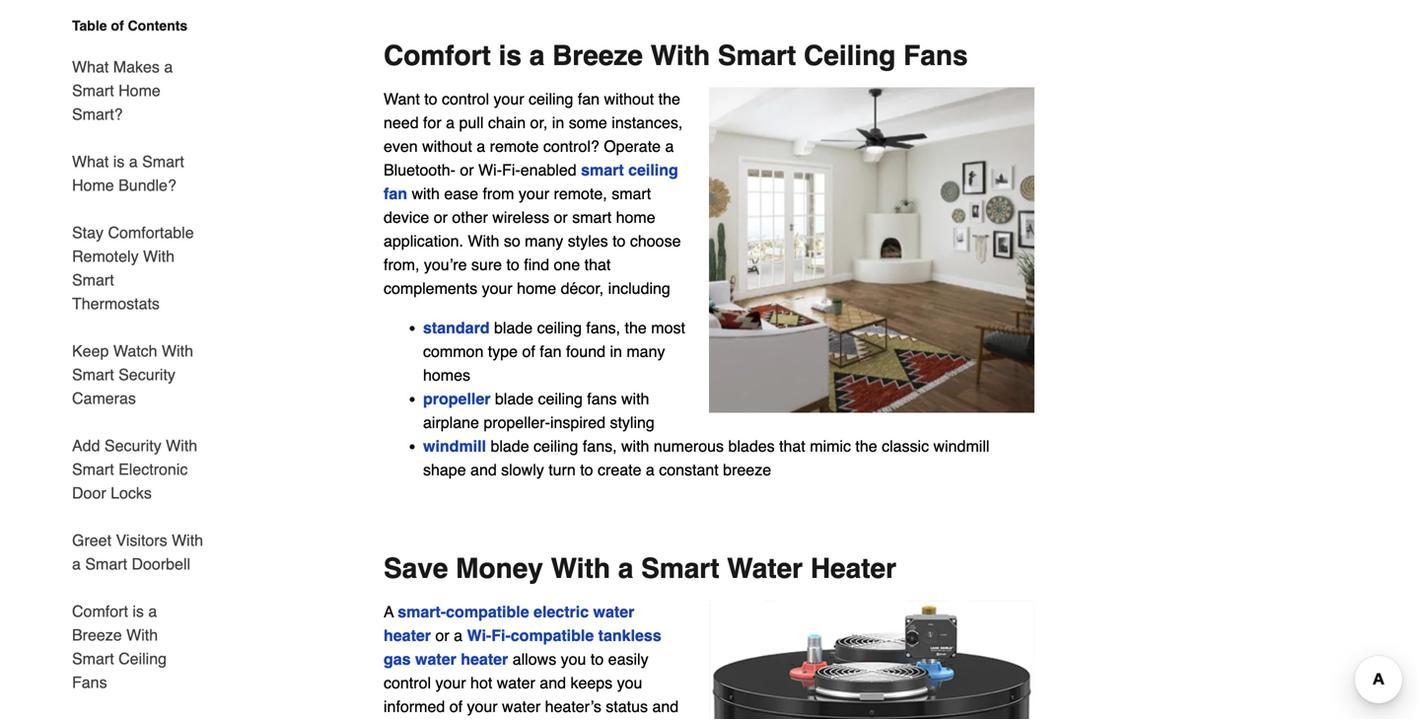 Task type: vqa. For each thing, say whether or not it's contained in the screenshot.
create
yes



Task type: describe. For each thing, give the bounding box(es) containing it.
to inside allows you to easily control your hot water and keeps you informed of your water heater's status a
[[591, 650, 604, 669]]

create
[[598, 461, 642, 479]]

wi- inside want to control your ceiling fan without the need for a pull chain or, in some instances, even without a remote control? operate a bluetooth- or wi-fi-enabled
[[479, 161, 502, 179]]

gas
[[384, 650, 411, 669]]

device
[[384, 208, 429, 227]]

your left the hot
[[436, 674, 466, 692]]

in inside want to control your ceiling fan without the need for a pull chain or, in some instances, even without a remote control? operate a bluetooth- or wi-fi-enabled
[[552, 114, 565, 132]]

even
[[384, 137, 418, 156]]

smart inside what is a smart home bundle?
[[142, 152, 184, 171]]

control?
[[544, 137, 600, 156]]

fans inside table of contents element
[[72, 673, 107, 692]]

inspired
[[551, 414, 606, 432]]

from
[[483, 185, 515, 203]]

smart ceiling fan
[[384, 161, 679, 203]]

allows
[[513, 650, 557, 669]]

a inside what is a smart home bundle?
[[129, 152, 138, 171]]

remotely
[[72, 247, 139, 265]]

windmill inside blade ceiling fans, with numerous blades that mimic the classic windmill shape and slowly turn to create a constant breeze
[[934, 437, 990, 455]]

propeller link
[[423, 390, 491, 408]]

décor,
[[561, 279, 604, 298]]

complements
[[384, 279, 478, 298]]

blade ceiling fans, the most common type of fan found in many homes
[[423, 319, 686, 384]]

with for numerous
[[622, 437, 650, 455]]

the inside blade ceiling fans, with numerous blades that mimic the classic windmill shape and slowly turn to create a constant breeze
[[856, 437, 878, 455]]

0 vertical spatial without
[[604, 90, 654, 108]]

fans
[[587, 390, 617, 408]]

1 windmill from the left
[[423, 437, 486, 455]]

makes
[[113, 58, 160, 76]]

turn
[[549, 461, 576, 479]]

with inside greet visitors with a smart doorbell
[[172, 531, 203, 550]]

comfort inside table of contents element
[[72, 602, 128, 621]]

home for smart?
[[119, 81, 161, 100]]

or down 'mart-' at the left bottom
[[436, 627, 450, 645]]

blade ceiling fans, with numerous blades that mimic the classic windmill shape and slowly turn to create a constant breeze
[[423, 437, 990, 479]]

control inside allows you to easily control your hot water and keeps you informed of your water heater's status a
[[384, 674, 431, 692]]

2 vertical spatial smart
[[572, 208, 612, 227]]

instances,
[[612, 114, 683, 132]]

is for what is a smart home bundle? link
[[113, 152, 125, 171]]

informed
[[384, 698, 445, 716]]

standard link
[[423, 319, 490, 337]]

classic
[[882, 437, 930, 455]]

doorbell
[[132, 555, 190, 573]]

smart inside the what makes a smart home smart?
[[72, 81, 114, 100]]

so
[[504, 232, 521, 250]]

cameras
[[72, 389, 136, 408]]

with up electric
[[551, 553, 611, 585]]

common
[[423, 343, 484, 361]]

visitors
[[116, 531, 167, 550]]

that inside blade ceiling fans, with numerous blades that mimic the classic windmill shape and slowly turn to create a constant breeze
[[780, 437, 806, 455]]

to inside blade ceiling fans, with numerous blades that mimic the classic windmill shape and slowly turn to create a constant breeze
[[580, 461, 594, 479]]

with ease from your remote, smart device or other wireless or smart home application. with so many styles to choose from, you're sure to find one that complements your home décor, including
[[384, 185, 681, 298]]

mart-compatible electric water heater
[[384, 603, 635, 645]]

ceiling inside want to control your ceiling fan without the need for a pull chain or, in some instances, even without a remote control? operate a bluetooth- or wi-fi-enabled
[[529, 90, 574, 108]]

with for airplane
[[622, 390, 650, 408]]

for
[[423, 114, 442, 132]]

ceiling for blade ceiling fans, with numerous blades that mimic the classic windmill shape and slowly turn to create a constant breeze
[[534, 437, 579, 455]]

stay
[[72, 223, 104, 242]]

ceiling inside table of contents element
[[119, 650, 167, 668]]

ceiling for blade ceiling fans with airplane propeller-inspired styling
[[538, 390, 583, 408]]

locks
[[111, 484, 152, 502]]

with inside with ease from your remote, smart device or other wireless or smart home application. with so many styles to choose from, you're sure to find one that complements your home décor, including
[[468, 232, 500, 250]]

stay comfortable remotely with smart thermostats link
[[72, 209, 204, 328]]

save money with a smart water heater
[[384, 553, 897, 585]]

tankless
[[599, 627, 662, 645]]

what for what is a smart home bundle?
[[72, 152, 109, 171]]

need
[[384, 114, 419, 132]]

security inside keep watch with smart security cameras
[[119, 366, 176, 384]]

1 vertical spatial smart
[[612, 185, 651, 203]]

the control pad on a smart water heater. image
[[709, 601, 1035, 719]]

many inside with ease from your remote, smart device or other wireless or smart home application. with so many styles to choose from, you're sure to find one that complements your home décor, including
[[525, 232, 564, 250]]

slowly
[[501, 461, 544, 479]]

choose
[[630, 232, 681, 250]]

airplane
[[423, 414, 479, 432]]

smart inside "smart ceiling fan"
[[581, 161, 624, 179]]

what for what makes a smart home smart?
[[72, 58, 109, 76]]

table of contents
[[72, 18, 188, 34]]

most
[[651, 319, 686, 337]]

1 horizontal spatial you
[[617, 674, 643, 692]]

wi-fi-compatible tankless gas water heater
[[384, 627, 662, 669]]

the inside blade ceiling fans, the most common type of fan found in many homes
[[625, 319, 647, 337]]

breeze
[[723, 461, 772, 479]]

comfort is a breeze with smart ceiling fans link
[[72, 588, 204, 706]]

your up wireless
[[519, 185, 550, 203]]

propeller
[[423, 390, 491, 408]]

table of contents element
[[56, 16, 204, 719]]

your inside want to control your ceiling fan without the need for a pull chain or, in some instances, even without a remote control? operate a bluetooth- or wi-fi-enabled
[[494, 90, 525, 108]]

stay comfortable remotely with smart thermostats
[[72, 223, 194, 313]]

or a
[[431, 627, 467, 645]]

from,
[[384, 256, 420, 274]]

that inside with ease from your remote, smart device or other wireless or smart home application. with so many styles to choose from, you're sure to find one that complements your home décor, including
[[585, 256, 611, 274]]

remote,
[[554, 185, 608, 203]]

2 horizontal spatial is
[[499, 40, 522, 72]]

keep
[[72, 342, 109, 360]]

wi- inside wi-fi-compatible tankless gas water heater
[[467, 627, 492, 645]]

water
[[727, 553, 803, 585]]

hot
[[471, 674, 493, 692]]

compatible inside wi-fi-compatible tankless gas water heater
[[511, 627, 594, 645]]

smart?
[[72, 105, 123, 123]]

greet
[[72, 531, 112, 550]]

water inside wi-fi-compatible tankless gas water heater
[[415, 650, 457, 669]]

contents
[[128, 18, 188, 34]]

the inside want to control your ceiling fan without the need for a pull chain or, in some instances, even without a remote control? operate a bluetooth- or wi-fi-enabled
[[659, 90, 681, 108]]

to right styles
[[613, 232, 626, 250]]

add security with smart electronic door locks link
[[72, 422, 204, 517]]

1 horizontal spatial fans
[[904, 40, 968, 72]]

bundle?
[[119, 176, 176, 194]]

shape
[[423, 461, 466, 479]]

of inside allows you to easily control your hot water and keeps you informed of your water heater's status a
[[450, 698, 463, 716]]

heater inside wi-fi-compatible tankless gas water heater
[[461, 650, 508, 669]]

application.
[[384, 232, 464, 250]]

your down the hot
[[467, 698, 498, 716]]

fan inside blade ceiling fans, the most common type of fan found in many homes
[[540, 343, 562, 361]]

with up instances, at the left top of the page
[[651, 40, 711, 72]]

constant
[[659, 461, 719, 479]]

blade for windmill
[[491, 437, 529, 455]]

1 vertical spatial without
[[422, 137, 472, 156]]

blade ceiling fans with airplane propeller-inspired styling
[[423, 390, 655, 432]]

to left "find"
[[507, 256, 520, 274]]

table
[[72, 18, 107, 34]]

electric
[[534, 603, 589, 621]]

some
[[569, 114, 608, 132]]

1 horizontal spatial breeze
[[553, 40, 643, 72]]

pull
[[459, 114, 484, 132]]

greet visitors with a smart doorbell link
[[72, 517, 204, 588]]

what is a smart home bundle? link
[[72, 138, 204, 209]]

fi- inside want to control your ceiling fan without the need for a pull chain or, in some instances, even without a remote control? operate a bluetooth- or wi-fi-enabled
[[502, 161, 521, 179]]

and inside blade ceiling fans, with numerous blades that mimic the classic windmill shape and slowly turn to create a constant breeze
[[471, 461, 497, 479]]

operate
[[604, 137, 661, 156]]



Task type: locate. For each thing, give the bounding box(es) containing it.
mimic
[[810, 437, 851, 455]]

blade inside blade ceiling fans, with numerous blades that mimic the classic windmill shape and slowly turn to create a constant breeze
[[491, 437, 529, 455]]

to right turn
[[580, 461, 594, 479]]

0 vertical spatial fan
[[578, 90, 600, 108]]

one
[[554, 256, 580, 274]]

you
[[561, 650, 587, 669], [617, 674, 643, 692]]

what down the smart?
[[72, 152, 109, 171]]

with up electronic
[[166, 437, 197, 455]]

of right table
[[111, 18, 124, 34]]

the up instances, at the left top of the page
[[659, 90, 681, 108]]

what inside what is a smart home bundle?
[[72, 152, 109, 171]]

other
[[452, 208, 488, 227]]

fan inside want to control your ceiling fan without the need for a pull chain or, in some instances, even without a remote control? operate a bluetooth- or wi-fi-enabled
[[578, 90, 600, 108]]

0 vertical spatial what
[[72, 58, 109, 76]]

0 vertical spatial fans,
[[587, 319, 621, 337]]

0 vertical spatial you
[[561, 650, 587, 669]]

door
[[72, 484, 106, 502]]

home for bundle?
[[72, 176, 114, 194]]

with inside stay comfortable remotely with smart thermostats
[[143, 247, 175, 265]]

blade for propeller
[[495, 390, 534, 408]]

1 vertical spatial you
[[617, 674, 643, 692]]

comfortable
[[108, 223, 194, 242]]

1 horizontal spatial without
[[604, 90, 654, 108]]

control inside want to control your ceiling fan without the need for a pull chain or, in some instances, even without a remote control? operate a bluetooth- or wi-fi-enabled
[[442, 90, 489, 108]]

and
[[471, 461, 497, 479], [540, 674, 566, 692]]

home down "find"
[[517, 279, 557, 298]]

1 vertical spatial fi-
[[492, 627, 511, 645]]

0 horizontal spatial the
[[625, 319, 647, 337]]

1 vertical spatial comfort
[[72, 602, 128, 621]]

0 horizontal spatial home
[[517, 279, 557, 298]]

1 horizontal spatial ceiling
[[804, 40, 896, 72]]

0 horizontal spatial breeze
[[72, 626, 122, 644]]

1 horizontal spatial is
[[133, 602, 144, 621]]

ceiling inside "smart ceiling fan"
[[629, 161, 679, 179]]

smart inside stay comfortable remotely with smart thermostats
[[72, 271, 114, 289]]

water
[[594, 603, 635, 621], [415, 650, 457, 669], [497, 674, 536, 692], [502, 698, 541, 716]]

compatible inside mart-compatible electric water heater
[[446, 603, 529, 621]]

0 vertical spatial of
[[111, 18, 124, 34]]

thermostats
[[72, 295, 160, 313]]

enabled
[[521, 161, 577, 179]]

0 vertical spatial and
[[471, 461, 497, 479]]

1 horizontal spatial home
[[119, 81, 161, 100]]

breeze inside comfort is a breeze with smart ceiling fans
[[72, 626, 122, 644]]

keep watch with smart security cameras link
[[72, 328, 204, 422]]

a inside the what makes a smart home smart?
[[164, 58, 173, 76]]

0 vertical spatial ceiling
[[804, 40, 896, 72]]

remote
[[490, 137, 539, 156]]

comfort is a breeze with smart ceiling fans up instances, at the left top of the page
[[384, 40, 968, 72]]

what makes a smart home smart? link
[[72, 43, 204, 138]]

comfort is a breeze with smart ceiling fans inside table of contents element
[[72, 602, 167, 692]]

many down most
[[627, 343, 665, 361]]

mart-compatible electric water heater link
[[384, 603, 635, 645]]

found
[[566, 343, 606, 361]]

ceiling up the or,
[[529, 90, 574, 108]]

fans, up create
[[583, 437, 617, 455]]

breeze down greet visitors with a smart doorbell link
[[72, 626, 122, 644]]

1 vertical spatial is
[[113, 152, 125, 171]]

1 vertical spatial blade
[[495, 390, 534, 408]]

wireless
[[493, 208, 550, 227]]

0 horizontal spatial and
[[471, 461, 497, 479]]

without
[[604, 90, 654, 108], [422, 137, 472, 156]]

0 vertical spatial the
[[659, 90, 681, 108]]

control up pull
[[442, 90, 489, 108]]

with down styling
[[622, 437, 650, 455]]

1 horizontal spatial heater
[[461, 650, 508, 669]]

a
[[384, 603, 394, 621]]

security inside add security with smart electronic door locks
[[105, 437, 162, 455]]

1 vertical spatial control
[[384, 674, 431, 692]]

with inside blade ceiling fans with airplane propeller-inspired styling
[[622, 390, 650, 408]]

2 vertical spatial is
[[133, 602, 144, 621]]

0 vertical spatial heater
[[384, 627, 431, 645]]

fans, for the
[[587, 319, 621, 337]]

that
[[585, 256, 611, 274], [780, 437, 806, 455]]

fans, inside blade ceiling fans, the most common type of fan found in many homes
[[587, 319, 621, 337]]

1 vertical spatial wi-
[[467, 627, 492, 645]]

wi-
[[479, 161, 502, 179], [467, 627, 492, 645]]

1 horizontal spatial that
[[780, 437, 806, 455]]

security up electronic
[[105, 437, 162, 455]]

with inside blade ceiling fans, with numerous blades that mimic the classic windmill shape and slowly turn to create a constant breeze
[[622, 437, 650, 455]]

what
[[72, 58, 109, 76], [72, 152, 109, 171]]

want to control your ceiling fan without the need for a pull chain or, in some instances, even without a remote control? operate a bluetooth- or wi-fi-enabled
[[384, 90, 683, 179]]

1 vertical spatial compatible
[[511, 627, 594, 645]]

or,
[[530, 114, 548, 132]]

0 horizontal spatial in
[[552, 114, 565, 132]]

2 vertical spatial the
[[856, 437, 878, 455]]

ceiling for smart ceiling fan
[[629, 161, 679, 179]]

home down makes
[[119, 81, 161, 100]]

1 horizontal spatial and
[[540, 674, 566, 692]]

0 horizontal spatial windmill
[[423, 437, 486, 455]]

what inside the what makes a smart home smart?
[[72, 58, 109, 76]]

0 vertical spatial home
[[119, 81, 161, 100]]

without up instances, at the left top of the page
[[604, 90, 654, 108]]

or inside want to control your ceiling fan without the need for a pull chain or, in some instances, even without a remote control? operate a bluetooth- or wi-fi-enabled
[[460, 161, 474, 179]]

what is a smart home bundle?
[[72, 152, 184, 194]]

0 horizontal spatial comfort
[[72, 602, 128, 621]]

styles
[[568, 232, 608, 250]]

comfort down greet visitors with a smart doorbell
[[72, 602, 128, 621]]

heater down "s"
[[384, 627, 431, 645]]

bluetooth-
[[384, 161, 456, 179]]

what makes a smart home smart?
[[72, 58, 173, 123]]

in
[[552, 114, 565, 132], [610, 343, 623, 361]]

1 vertical spatial in
[[610, 343, 623, 361]]

your up chain at the top left of the page
[[494, 90, 525, 108]]

a inside blade ceiling fans, with numerous blades that mimic the classic windmill shape and slowly turn to create a constant breeze
[[646, 461, 655, 479]]

compatible down money
[[446, 603, 529, 621]]

ceiling inside blade ceiling fans with airplane propeller-inspired styling
[[538, 390, 583, 408]]

you up keeps
[[561, 650, 587, 669]]

many up "find"
[[525, 232, 564, 250]]

or down the remote,
[[554, 208, 568, 227]]

0 horizontal spatial fans
[[72, 673, 107, 692]]

2 vertical spatial with
[[622, 437, 650, 455]]

find
[[524, 256, 550, 274]]

to up for
[[424, 90, 438, 108]]

is down doorbell
[[133, 602, 144, 621]]

fans, inside blade ceiling fans, with numerous blades that mimic the classic windmill shape and slowly turn to create a constant breeze
[[583, 437, 617, 455]]

your
[[494, 90, 525, 108], [519, 185, 550, 203], [482, 279, 513, 298], [436, 674, 466, 692], [467, 698, 498, 716]]

you down "easily"
[[617, 674, 643, 692]]

heater
[[811, 553, 897, 585]]

styling
[[610, 414, 655, 432]]

2 vertical spatial of
[[450, 698, 463, 716]]

blade down propeller-
[[491, 437, 529, 455]]

want
[[384, 90, 420, 108]]

2 horizontal spatial the
[[856, 437, 878, 455]]

or up application.
[[434, 208, 448, 227]]

ceiling
[[529, 90, 574, 108], [629, 161, 679, 179], [537, 319, 582, 337], [538, 390, 583, 408], [534, 437, 579, 455]]

many inside blade ceiling fans, the most common type of fan found in many homes
[[627, 343, 665, 361]]

save
[[384, 553, 448, 585]]

blade for standard
[[494, 319, 533, 337]]

chain
[[488, 114, 526, 132]]

electronic
[[119, 460, 188, 479]]

with
[[412, 185, 440, 203], [622, 390, 650, 408], [622, 437, 650, 455]]

fans,
[[587, 319, 621, 337], [583, 437, 617, 455]]

fan up "device"
[[384, 185, 408, 203]]

in right the or,
[[552, 114, 565, 132]]

with up styling
[[622, 390, 650, 408]]

sure
[[472, 256, 502, 274]]

your down sure
[[482, 279, 513, 298]]

blade inside blade ceiling fans with airplane propeller-inspired styling
[[495, 390, 534, 408]]

add security with smart electronic door locks
[[72, 437, 197, 502]]

of inside blade ceiling fans, the most common type of fan found in many homes
[[522, 343, 536, 361]]

fi- inside wi-fi-compatible tankless gas water heater
[[492, 627, 511, 645]]

1 horizontal spatial many
[[627, 343, 665, 361]]

the right the mimic
[[856, 437, 878, 455]]

is inside what is a smart home bundle?
[[113, 152, 125, 171]]

is for comfort is a breeze with smart ceiling fans link
[[133, 602, 144, 621]]

1 horizontal spatial of
[[450, 698, 463, 716]]

1 vertical spatial security
[[105, 437, 162, 455]]

1 vertical spatial home
[[517, 279, 557, 298]]

0 horizontal spatial that
[[585, 256, 611, 274]]

security
[[119, 366, 176, 384], [105, 437, 162, 455]]

a s
[[384, 603, 407, 621]]

with inside keep watch with smart security cameras
[[162, 342, 193, 360]]

0 horizontal spatial comfort is a breeze with smart ceiling fans
[[72, 602, 167, 692]]

1 vertical spatial home
[[72, 176, 114, 194]]

1 horizontal spatial control
[[442, 90, 489, 108]]

security down watch
[[119, 366, 176, 384]]

and inside allows you to easily control your hot water and keeps you informed of your water heater's status a
[[540, 674, 566, 692]]

home up stay at the top left
[[72, 176, 114, 194]]

0 vertical spatial blade
[[494, 319, 533, 337]]

windmill down airplane
[[423, 437, 486, 455]]

water inside mart-compatible electric water heater
[[594, 603, 635, 621]]

status
[[606, 698, 648, 716]]

breeze
[[553, 40, 643, 72], [72, 626, 122, 644]]

keeps
[[571, 674, 613, 692]]

is
[[499, 40, 522, 72], [113, 152, 125, 171], [133, 602, 144, 621]]

and down allows
[[540, 674, 566, 692]]

1 horizontal spatial comfort
[[384, 40, 491, 72]]

with up sure
[[468, 232, 500, 250]]

2 horizontal spatial of
[[522, 343, 536, 361]]

0 vertical spatial wi-
[[479, 161, 502, 179]]

type
[[488, 343, 518, 361]]

or up ease
[[460, 161, 474, 179]]

1 vertical spatial heater
[[461, 650, 508, 669]]

0 vertical spatial fi-
[[502, 161, 521, 179]]

1 horizontal spatial home
[[616, 208, 656, 227]]

and down windmill link
[[471, 461, 497, 479]]

the left most
[[625, 319, 647, 337]]

2 what from the top
[[72, 152, 109, 171]]

of
[[111, 18, 124, 34], [522, 343, 536, 361], [450, 698, 463, 716]]

what down table
[[72, 58, 109, 76]]

heater up the hot
[[461, 650, 508, 669]]

control up informed
[[384, 674, 431, 692]]

in inside blade ceiling fans, the most common type of fan found in many homes
[[610, 343, 623, 361]]

0 horizontal spatial without
[[422, 137, 472, 156]]

is up chain at the top left of the page
[[499, 40, 522, 72]]

fan left found
[[540, 343, 562, 361]]

2 windmill from the left
[[934, 437, 990, 455]]

smart inside keep watch with smart security cameras
[[72, 366, 114, 384]]

easily
[[608, 650, 649, 669]]

fan inside "smart ceiling fan"
[[384, 185, 408, 203]]

smart down operate
[[612, 185, 651, 203]]

with down the comfortable
[[143, 247, 175, 265]]

with down doorbell
[[126, 626, 158, 644]]

1 vertical spatial the
[[625, 319, 647, 337]]

0 vertical spatial comfort
[[384, 40, 491, 72]]

1 vertical spatial fans
[[72, 673, 107, 692]]

0 vertical spatial home
[[616, 208, 656, 227]]

home up 'choose'
[[616, 208, 656, 227]]

ceiling up found
[[537, 319, 582, 337]]

ceiling down operate
[[629, 161, 679, 179]]

fans
[[904, 40, 968, 72], [72, 673, 107, 692]]

1 horizontal spatial the
[[659, 90, 681, 108]]

with inside with ease from your remote, smart device or other wireless or smart home application. with so many styles to choose from, you're sure to find one that complements your home décor, including
[[412, 185, 440, 203]]

ceiling up turn
[[534, 437, 579, 455]]

1 what from the top
[[72, 58, 109, 76]]

of right informed
[[450, 698, 463, 716]]

to
[[424, 90, 438, 108], [613, 232, 626, 250], [507, 256, 520, 274], [580, 461, 594, 479], [591, 650, 604, 669]]

with right watch
[[162, 342, 193, 360]]

windmill right classic
[[934, 437, 990, 455]]

blade inside blade ceiling fans, the most common type of fan found in many homes
[[494, 319, 533, 337]]

mart-
[[407, 603, 446, 621]]

ceiling up inspired
[[538, 390, 583, 408]]

a inside greet visitors with a smart doorbell
[[72, 555, 81, 573]]

0 vertical spatial with
[[412, 185, 440, 203]]

breeze up some
[[553, 40, 643, 72]]

smart inside add security with smart electronic door locks
[[72, 460, 114, 479]]

home
[[616, 208, 656, 227], [517, 279, 557, 298]]

0 vertical spatial smart
[[581, 161, 624, 179]]

a inside comfort is a breeze with smart ceiling fans link
[[148, 602, 157, 621]]

of right type
[[522, 343, 536, 361]]

that down styles
[[585, 256, 611, 274]]

smart ceiling fan link
[[384, 161, 679, 203]]

keep watch with smart security cameras
[[72, 342, 193, 408]]

smart
[[581, 161, 624, 179], [612, 185, 651, 203], [572, 208, 612, 227]]

blade up propeller-
[[495, 390, 534, 408]]

with up doorbell
[[172, 531, 203, 550]]

with down bluetooth-
[[412, 185, 440, 203]]

1 vertical spatial with
[[622, 390, 650, 408]]

home inside the what makes a smart home smart?
[[119, 81, 161, 100]]

2 vertical spatial blade
[[491, 437, 529, 455]]

0 vertical spatial fans
[[904, 40, 968, 72]]

0 horizontal spatial is
[[113, 152, 125, 171]]

watch
[[113, 342, 157, 360]]

ease
[[444, 185, 479, 203]]

1 vertical spatial and
[[540, 674, 566, 692]]

smart
[[718, 40, 797, 72], [72, 81, 114, 100], [142, 152, 184, 171], [72, 271, 114, 289], [72, 366, 114, 384], [72, 460, 114, 479], [641, 553, 720, 585], [85, 555, 127, 573], [72, 650, 114, 668]]

0 horizontal spatial fan
[[384, 185, 408, 203]]

1 vertical spatial many
[[627, 343, 665, 361]]

that left the mimic
[[780, 437, 806, 455]]

0 horizontal spatial control
[[384, 674, 431, 692]]

0 vertical spatial many
[[525, 232, 564, 250]]

smart up styles
[[572, 208, 612, 227]]

1 vertical spatial fan
[[384, 185, 408, 203]]

1 horizontal spatial in
[[610, 343, 623, 361]]

s
[[398, 603, 407, 621]]

home inside what is a smart home bundle?
[[72, 176, 114, 194]]

1 vertical spatial fans,
[[583, 437, 617, 455]]

is up bundle?
[[113, 152, 125, 171]]

money
[[456, 553, 544, 585]]

heater inside mart-compatible electric water heater
[[384, 627, 431, 645]]

to inside want to control your ceiling fan without the need for a pull chain or, in some instances, even without a remote control? operate a bluetooth- or wi-fi-enabled
[[424, 90, 438, 108]]

0 horizontal spatial heater
[[384, 627, 431, 645]]

1 vertical spatial comfort is a breeze with smart ceiling fans
[[72, 602, 167, 692]]

fans, for with
[[583, 437, 617, 455]]

0 horizontal spatial ceiling
[[119, 650, 167, 668]]

ceiling for blade ceiling fans, the most common type of fan found in many homes
[[537, 319, 582, 337]]

fans, up found
[[587, 319, 621, 337]]

0 horizontal spatial many
[[525, 232, 564, 250]]

0 horizontal spatial of
[[111, 18, 124, 34]]

with inside add security with smart electronic door locks
[[166, 437, 197, 455]]

comfort up want at top left
[[384, 40, 491, 72]]

0 horizontal spatial home
[[72, 176, 114, 194]]

smart inside greet visitors with a smart doorbell
[[85, 555, 127, 573]]

1 vertical spatial of
[[522, 343, 536, 361]]

1 vertical spatial that
[[780, 437, 806, 455]]

windmill
[[423, 437, 486, 455], [934, 437, 990, 455]]

0 vertical spatial is
[[499, 40, 522, 72]]

1 horizontal spatial comfort is a breeze with smart ceiling fans
[[384, 40, 968, 72]]

or
[[460, 161, 474, 179], [434, 208, 448, 227], [554, 208, 568, 227], [436, 627, 450, 645]]

without down for
[[422, 137, 472, 156]]

0 horizontal spatial you
[[561, 650, 587, 669]]

0 vertical spatial breeze
[[553, 40, 643, 72]]

smart up the remote,
[[581, 161, 624, 179]]

0 vertical spatial control
[[442, 90, 489, 108]]

in right found
[[610, 343, 623, 361]]

fan up some
[[578, 90, 600, 108]]

fan
[[578, 90, 600, 108], [384, 185, 408, 203], [540, 343, 562, 361]]

a white room with fireplace, chairs, aztec rug, wood floor, french doors and a smart ceiling fan. image
[[709, 87, 1035, 413]]

homes
[[423, 366, 471, 384]]

2 horizontal spatial fan
[[578, 90, 600, 108]]

to up keeps
[[591, 650, 604, 669]]

1 vertical spatial breeze
[[72, 626, 122, 644]]

ceiling
[[804, 40, 896, 72], [119, 650, 167, 668]]

greet visitors with a smart doorbell
[[72, 531, 203, 573]]

1 horizontal spatial fan
[[540, 343, 562, 361]]

you're
[[424, 256, 467, 274]]

add
[[72, 437, 100, 455]]

0 vertical spatial in
[[552, 114, 565, 132]]

0 vertical spatial that
[[585, 256, 611, 274]]

comfort is a breeze with smart ceiling fans down doorbell
[[72, 602, 167, 692]]

ceiling inside blade ceiling fans, with numerous blades that mimic the classic windmill shape and slowly turn to create a constant breeze
[[534, 437, 579, 455]]

numerous
[[654, 437, 724, 455]]

ceiling inside blade ceiling fans, the most common type of fan found in many homes
[[537, 319, 582, 337]]

the
[[659, 90, 681, 108], [625, 319, 647, 337], [856, 437, 878, 455]]

blade up type
[[494, 319, 533, 337]]

compatible down electric
[[511, 627, 594, 645]]



